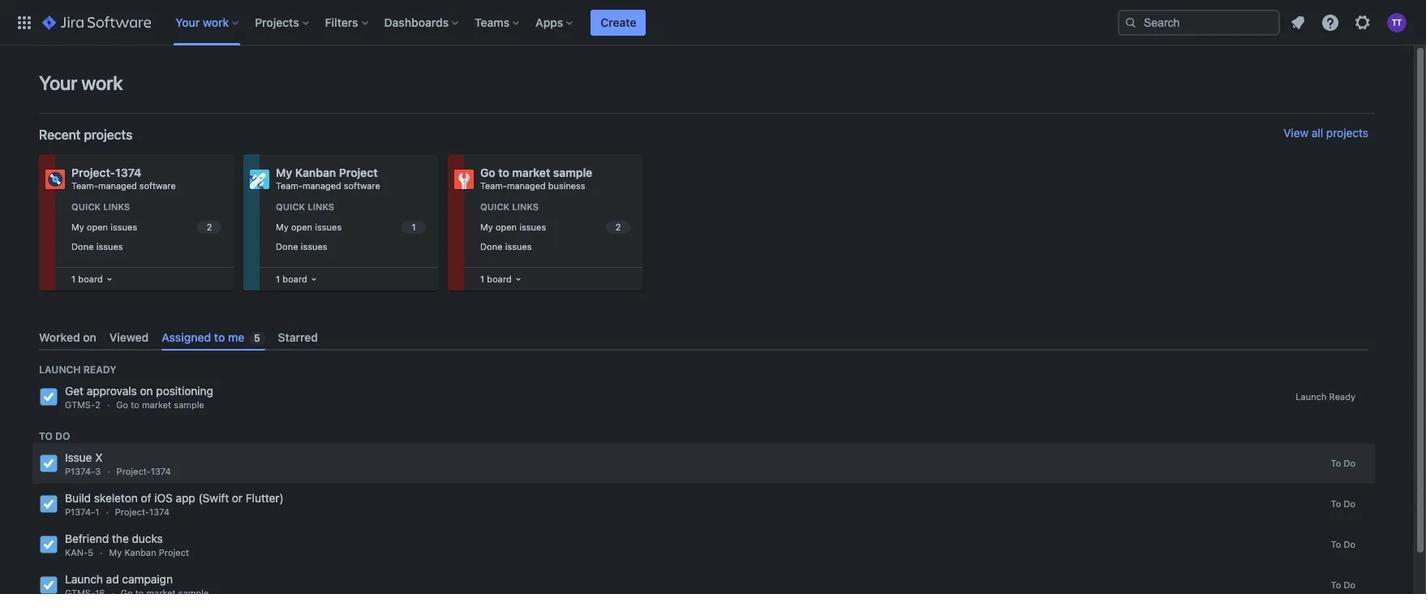 Task type: vqa. For each thing, say whether or not it's contained in the screenshot.
Subtle teal option
no



Task type: describe. For each thing, give the bounding box(es) containing it.
to inside get approvals on positioning gtms-2 · go to market sample
[[131, 399, 139, 410]]

issue x p1374-3 · project-1374
[[65, 451, 171, 477]]

1 vertical spatial ready
[[1330, 391, 1356, 402]]

links for team-
[[103, 201, 130, 212]]

recent
[[39, 127, 81, 142]]

your inside dropdown button
[[175, 15, 200, 29]]

do for or
[[1344, 498, 1356, 509]]

done issues link for managed
[[68, 238, 224, 256]]

1 vertical spatial launch
[[1296, 391, 1327, 402]]

1 for go to market sample
[[480, 273, 485, 284]]

0 vertical spatial ready
[[83, 364, 116, 376]]

my for my kanban project
[[276, 221, 289, 232]]

0 horizontal spatial projects
[[84, 127, 132, 142]]

market inside the go to market sample team-managed business
[[512, 166, 551, 179]]

open for sample
[[496, 221, 517, 232]]

done issues for managed
[[71, 241, 123, 252]]

· inside befriend the ducks kan-5 · my kanban project
[[100, 547, 103, 558]]

notifications image
[[1289, 13, 1308, 32]]

or
[[232, 491, 243, 505]]

dashboards
[[384, 15, 449, 29]]

sample inside the go to market sample team-managed business
[[553, 166, 593, 179]]

project- inside build skeleton of ios app (swift or flutter) p1374-1 · project-1374
[[115, 507, 149, 517]]

· inside issue x p1374-3 · project-1374
[[107, 466, 110, 477]]

help image
[[1321, 13, 1341, 32]]

of
[[141, 491, 151, 505]]

starred
[[278, 330, 318, 344]]

1374 inside issue x p1374-3 · project-1374
[[151, 466, 171, 477]]

p1374- inside build skeleton of ios app (swift or flutter) p1374-1 · project-1374
[[65, 507, 95, 517]]

done issues link for sample
[[477, 238, 633, 256]]

the
[[112, 532, 129, 546]]

recent projects
[[39, 127, 132, 142]]

filters
[[325, 15, 358, 29]]

software inside my kanban project team-managed software
[[344, 180, 380, 191]]

my open issues for team-
[[276, 221, 342, 232]]

build
[[65, 491, 91, 505]]

done for my
[[276, 241, 298, 252]]

search image
[[1125, 16, 1138, 29]]

board image for team-
[[307, 273, 320, 286]]

quick for project-
[[71, 201, 101, 212]]

1374 inside build skeleton of ios app (swift or flutter) p1374-1 · project-1374
[[149, 507, 170, 517]]

primary element
[[10, 0, 1118, 45]]

my open issues for sample
[[480, 221, 546, 232]]

go inside get approvals on positioning gtms-2 · go to market sample
[[116, 399, 128, 410]]

approvals
[[87, 384, 137, 398]]

done issues link for team-
[[273, 238, 429, 256]]

business
[[548, 180, 585, 191]]

market inside get approvals on positioning gtms-2 · go to market sample
[[142, 399, 171, 410]]

me
[[228, 330, 245, 344]]

0 horizontal spatial launch ready
[[39, 364, 116, 376]]

app
[[176, 491, 195, 505]]

5 inside befriend the ducks kan-5 · my kanban project
[[88, 547, 93, 558]]

team- inside the go to market sample team-managed business
[[480, 180, 507, 191]]

my inside my kanban project team-managed software
[[276, 166, 292, 179]]

gtms-
[[65, 399, 95, 410]]

ducks
[[132, 532, 163, 546]]

banner containing your work
[[0, 0, 1427, 45]]

· inside build skeleton of ios app (swift or flutter) p1374-1 · project-1374
[[106, 507, 109, 517]]

5 inside tab list
[[254, 332, 260, 344]]

x
[[95, 451, 103, 464]]

1 board for managed
[[71, 273, 103, 284]]

board for managed
[[78, 273, 103, 284]]

issue
[[65, 451, 92, 464]]

1 vertical spatial your
[[39, 71, 77, 94]]

filters button
[[320, 9, 375, 35]]

my kanban project team-managed software
[[276, 166, 380, 191]]

teams button
[[470, 9, 526, 35]]

2
[[95, 399, 101, 410]]

launch ad campaign
[[65, 572, 173, 586]]

to for market
[[498, 166, 510, 179]]

projects button
[[250, 9, 315, 35]]

done issues for sample
[[480, 241, 532, 252]]

board image
[[103, 273, 116, 286]]

1 board button for kanban
[[273, 269, 320, 290]]

your profile and settings image
[[1388, 13, 1407, 32]]

view all projects
[[1284, 126, 1369, 140]]

go to market sample team-managed business
[[480, 166, 593, 191]]

links for project
[[308, 201, 334, 212]]

assigned to me
[[162, 330, 245, 344]]

view
[[1284, 126, 1309, 140]]

open for team-
[[291, 221, 313, 232]]

1 board button
[[68, 269, 116, 290]]

software inside project-1374 team-managed software
[[139, 180, 176, 191]]

to for my
[[1332, 539, 1342, 550]]

my open issues link for managed
[[68, 218, 224, 236]]

board for team-
[[283, 273, 307, 284]]

work inside dropdown button
[[203, 15, 229, 29]]

managed inside my kanban project team-managed software
[[303, 180, 341, 191]]

appswitcher icon image
[[15, 13, 34, 32]]

kan-
[[65, 547, 88, 558]]

create button
[[591, 9, 646, 35]]

project inside befriend the ducks kan-5 · my kanban project
[[159, 547, 189, 558]]

team- inside my kanban project team-managed software
[[276, 180, 303, 191]]

flutter)
[[246, 491, 284, 505]]

my open issues link for team-
[[273, 218, 429, 236]]

do for 1374
[[1344, 458, 1356, 468]]

open for managed
[[87, 221, 108, 232]]

1 vertical spatial work
[[81, 71, 123, 94]]

create
[[601, 15, 637, 29]]



Task type: locate. For each thing, give the bounding box(es) containing it.
1 board inside popup button
[[71, 273, 103, 284]]

your work up recent projects
[[39, 71, 123, 94]]

3 quick from the left
[[480, 201, 510, 212]]

3 managed from the left
[[507, 180, 546, 191]]

project-
[[71, 166, 115, 179], [117, 466, 151, 477], [115, 507, 149, 517]]

p1374- inside issue x p1374-3 · project-1374
[[65, 466, 95, 477]]

sample down positioning at the left bottom of the page
[[174, 399, 204, 410]]

get approvals on positioning gtms-2 · go to market sample
[[65, 384, 213, 410]]

2 vertical spatial 1374
[[149, 507, 170, 517]]

jira software image
[[42, 13, 151, 32], [42, 13, 151, 32]]

sample inside get approvals on positioning gtms-2 · go to market sample
[[174, 399, 204, 410]]

1374 inside project-1374 team-managed software
[[115, 166, 142, 179]]

quick links down project-1374 team-managed software
[[71, 201, 130, 212]]

2 my open issues from the left
[[276, 221, 342, 232]]

3 open from the left
[[496, 221, 517, 232]]

0 horizontal spatial work
[[81, 71, 123, 94]]

0 vertical spatial market
[[512, 166, 551, 179]]

kanban inside befriend the ducks kan-5 · my kanban project
[[124, 547, 156, 558]]

1 team- from the left
[[71, 180, 98, 191]]

campaign
[[122, 572, 173, 586]]

work
[[203, 15, 229, 29], [81, 71, 123, 94]]

0 horizontal spatial market
[[142, 399, 171, 410]]

on right approvals
[[140, 384, 153, 398]]

projects
[[255, 15, 299, 29]]

1 board button for to
[[477, 269, 525, 290]]

0 vertical spatial p1374-
[[65, 466, 95, 477]]

·
[[107, 399, 110, 410], [107, 466, 110, 477], [106, 507, 109, 517], [100, 547, 103, 558]]

p1374-
[[65, 466, 95, 477], [65, 507, 95, 517]]

project-1374 team-managed software
[[71, 166, 176, 191]]

2 1 board from the left
[[276, 273, 307, 284]]

1 horizontal spatial your
[[175, 15, 200, 29]]

projects up project-1374 team-managed software
[[84, 127, 132, 142]]

1 vertical spatial on
[[140, 384, 153, 398]]

3 my open issues link from the left
[[477, 218, 633, 236]]

my open issues link down my kanban project team-managed software
[[273, 218, 429, 236]]

1 vertical spatial project
[[159, 547, 189, 558]]

view all projects link
[[1284, 126, 1369, 143]]

5 right me
[[254, 332, 260, 344]]

2 quick links from the left
[[276, 201, 334, 212]]

quick links down my kanban project team-managed software
[[276, 201, 334, 212]]

1 vertical spatial to
[[214, 330, 225, 344]]

assigned
[[162, 330, 211, 344]]

done
[[71, 241, 94, 252], [276, 241, 298, 252], [480, 241, 503, 252]]

2 done issues link from the left
[[273, 238, 429, 256]]

(swift
[[198, 491, 229, 505]]

1 1 board button from the left
[[273, 269, 320, 290]]

teams
[[475, 15, 510, 29]]

1
[[71, 273, 76, 284], [276, 273, 280, 284], [480, 273, 485, 284], [95, 507, 99, 517]]

2 horizontal spatial quick
[[480, 201, 510, 212]]

my open issues down my kanban project team-managed software
[[276, 221, 342, 232]]

2 done from the left
[[276, 241, 298, 252]]

0 horizontal spatial links
[[103, 201, 130, 212]]

done issues up 1 board popup button at left top
[[71, 241, 123, 252]]

my for go to market sample
[[480, 221, 493, 232]]

tab list containing worked on
[[32, 324, 1376, 351]]

3 team- from the left
[[480, 180, 507, 191]]

links
[[103, 201, 130, 212], [308, 201, 334, 212], [512, 201, 539, 212]]

done issues for team-
[[276, 241, 328, 252]]

1 board button
[[273, 269, 320, 290], [477, 269, 525, 290]]

project- up the of
[[117, 466, 151, 477]]

0 horizontal spatial board image
[[307, 273, 320, 286]]

befriend
[[65, 532, 109, 546]]

launch ready
[[39, 364, 116, 376], [1296, 391, 1356, 402]]

2 horizontal spatial open
[[496, 221, 517, 232]]

your work inside dropdown button
[[175, 15, 229, 29]]

your work
[[175, 15, 229, 29], [39, 71, 123, 94]]

1 horizontal spatial board image
[[512, 273, 525, 286]]

1 horizontal spatial quick
[[276, 201, 305, 212]]

projects
[[1327, 126, 1369, 140], [84, 127, 132, 142]]

0 horizontal spatial my open issues
[[71, 221, 137, 232]]

2 managed from the left
[[303, 180, 341, 191]]

1 board image from the left
[[307, 273, 320, 286]]

1 horizontal spatial open
[[291, 221, 313, 232]]

1374
[[115, 166, 142, 179], [151, 466, 171, 477], [149, 507, 170, 517]]

market down positioning at the left bottom of the page
[[142, 399, 171, 410]]

0 vertical spatial your
[[175, 15, 200, 29]]

1 software from the left
[[139, 180, 176, 191]]

1374 down recent projects
[[115, 166, 142, 179]]

0 horizontal spatial 1 board
[[71, 273, 103, 284]]

tab list
[[32, 324, 1376, 351]]

to
[[498, 166, 510, 179], [214, 330, 225, 344], [131, 399, 139, 410]]

0 horizontal spatial software
[[139, 180, 176, 191]]

1 for project-1374
[[71, 273, 76, 284]]

0 vertical spatial project-
[[71, 166, 115, 179]]

3 links from the left
[[512, 201, 539, 212]]

1 horizontal spatial to
[[214, 330, 225, 344]]

0 vertical spatial 5
[[254, 332, 260, 344]]

to do for or
[[1332, 498, 1356, 509]]

2 vertical spatial to
[[131, 399, 139, 410]]

open down the go to market sample team-managed business
[[496, 221, 517, 232]]

to do for 1374
[[1332, 458, 1356, 468]]

· right 3
[[107, 466, 110, 477]]

worked
[[39, 330, 80, 344]]

quick for go
[[480, 201, 510, 212]]

p1374- down build at the left bottom of page
[[65, 507, 95, 517]]

2 horizontal spatial team-
[[480, 180, 507, 191]]

ready
[[83, 364, 116, 376], [1330, 391, 1356, 402]]

1 horizontal spatial project
[[339, 166, 378, 179]]

quick links down the go to market sample team-managed business
[[480, 201, 539, 212]]

1 quick from the left
[[71, 201, 101, 212]]

1 horizontal spatial sample
[[553, 166, 593, 179]]

open
[[87, 221, 108, 232], [291, 221, 313, 232], [496, 221, 517, 232]]

3 1 board from the left
[[480, 273, 512, 284]]

apps button
[[531, 9, 580, 35]]

· right 2 in the bottom of the page
[[107, 399, 110, 410]]

your work button
[[171, 9, 245, 35]]

done issues down the go to market sample team-managed business
[[480, 241, 532, 252]]

2 horizontal spatial to
[[498, 166, 510, 179]]

banner
[[0, 0, 1427, 45]]

0 horizontal spatial your
[[39, 71, 77, 94]]

1 board for team-
[[276, 273, 307, 284]]

project
[[339, 166, 378, 179], [159, 547, 189, 558]]

quick links for to
[[480, 201, 539, 212]]

1 inside build skeleton of ios app (swift or flutter) p1374-1 · project-1374
[[95, 507, 99, 517]]

1 open from the left
[[87, 221, 108, 232]]

0 vertical spatial go
[[480, 166, 496, 179]]

1 done from the left
[[71, 241, 94, 252]]

go
[[480, 166, 496, 179], [116, 399, 128, 410]]

on inside get approvals on positioning gtms-2 · go to market sample
[[140, 384, 153, 398]]

team- inside project-1374 team-managed software
[[71, 180, 98, 191]]

1 horizontal spatial team-
[[276, 180, 303, 191]]

done issues link down business
[[477, 238, 633, 256]]

project- inside issue x p1374-3 · project-1374
[[117, 466, 151, 477]]

1 horizontal spatial kanban
[[295, 166, 336, 179]]

2 horizontal spatial done issues link
[[477, 238, 633, 256]]

1 board for sample
[[480, 273, 512, 284]]

launch
[[39, 364, 81, 376], [1296, 391, 1327, 402], [65, 572, 103, 586]]

0 horizontal spatial done issues link
[[68, 238, 224, 256]]

build skeleton of ios app (swift or flutter) p1374-1 · project-1374
[[65, 491, 284, 517]]

quick down my kanban project team-managed software
[[276, 201, 305, 212]]

managed inside project-1374 team-managed software
[[98, 180, 137, 191]]

2 p1374- from the top
[[65, 507, 95, 517]]

1 horizontal spatial done issues
[[276, 241, 328, 252]]

viewed
[[109, 330, 149, 344]]

2 board from the left
[[283, 273, 307, 284]]

1 horizontal spatial go
[[480, 166, 496, 179]]

done for go
[[480, 241, 503, 252]]

1374 down ios
[[149, 507, 170, 517]]

· down befriend
[[100, 547, 103, 558]]

projects inside 'view all projects' link
[[1327, 126, 1369, 140]]

board for sample
[[487, 273, 512, 284]]

2 horizontal spatial 1 board
[[480, 273, 512, 284]]

kanban
[[295, 166, 336, 179], [124, 547, 156, 558]]

1 horizontal spatial my open issues
[[276, 221, 342, 232]]

0 vertical spatial on
[[83, 330, 96, 344]]

1 vertical spatial sample
[[174, 399, 204, 410]]

worked on
[[39, 330, 96, 344]]

board
[[78, 273, 103, 284], [283, 273, 307, 284], [487, 273, 512, 284]]

2 done issues from the left
[[276, 241, 328, 252]]

3 quick links from the left
[[480, 201, 539, 212]]

0 vertical spatial launch ready
[[39, 364, 116, 376]]

2 team- from the left
[[276, 180, 303, 191]]

0 vertical spatial project
[[339, 166, 378, 179]]

1 horizontal spatial managed
[[303, 180, 341, 191]]

1 vertical spatial market
[[142, 399, 171, 410]]

0 vertical spatial to
[[498, 166, 510, 179]]

1 my open issues link from the left
[[68, 218, 224, 236]]

do for my
[[1344, 539, 1356, 550]]

software
[[139, 180, 176, 191], [344, 180, 380, 191]]

2 links from the left
[[308, 201, 334, 212]]

1 vertical spatial launch ready
[[1296, 391, 1356, 402]]

1 board
[[71, 273, 103, 284], [276, 273, 307, 284], [480, 273, 512, 284]]

2 board image from the left
[[512, 273, 525, 286]]

my open issues link down business
[[477, 218, 633, 236]]

1 horizontal spatial market
[[512, 166, 551, 179]]

your
[[175, 15, 200, 29], [39, 71, 77, 94]]

links down my kanban project team-managed software
[[308, 201, 334, 212]]

my inside befriend the ducks kan-5 · my kanban project
[[109, 547, 122, 558]]

2 software from the left
[[344, 180, 380, 191]]

board inside popup button
[[78, 273, 103, 284]]

project- inside project-1374 team-managed software
[[71, 166, 115, 179]]

all
[[1312, 126, 1324, 140]]

1 1 board from the left
[[71, 273, 103, 284]]

kanban inside my kanban project team-managed software
[[295, 166, 336, 179]]

my open issues down project-1374 team-managed software
[[71, 221, 137, 232]]

my open issues
[[71, 221, 137, 232], [276, 221, 342, 232], [480, 221, 546, 232]]

sample up business
[[553, 166, 593, 179]]

3 my open issues from the left
[[480, 221, 546, 232]]

ios
[[154, 491, 173, 505]]

1 vertical spatial your work
[[39, 71, 123, 94]]

1 vertical spatial kanban
[[124, 547, 156, 558]]

open up 1 board popup button at left top
[[87, 221, 108, 232]]

quick
[[71, 201, 101, 212], [276, 201, 305, 212], [480, 201, 510, 212]]

0 horizontal spatial project
[[159, 547, 189, 558]]

1374 up ios
[[151, 466, 171, 477]]

1 horizontal spatial done issues link
[[273, 238, 429, 256]]

0 horizontal spatial sample
[[174, 399, 204, 410]]

to do for my
[[1332, 539, 1356, 550]]

0 horizontal spatial team-
[[71, 180, 98, 191]]

to
[[39, 430, 53, 442], [1332, 458, 1342, 468], [1332, 498, 1342, 509], [1332, 539, 1342, 550], [1332, 580, 1342, 590]]

0 horizontal spatial kanban
[[124, 547, 156, 558]]

my for project-1374
[[71, 221, 84, 232]]

5
[[254, 332, 260, 344], [88, 547, 93, 558]]

1 horizontal spatial software
[[344, 180, 380, 191]]

3 done issues link from the left
[[477, 238, 633, 256]]

links down the go to market sample team-managed business
[[512, 201, 539, 212]]

market up business
[[512, 166, 551, 179]]

links down project-1374 team-managed software
[[103, 201, 130, 212]]

skeleton
[[94, 491, 138, 505]]

1 inside popup button
[[71, 273, 76, 284]]

do
[[55, 430, 70, 442], [1344, 458, 1356, 468], [1344, 498, 1356, 509], [1344, 539, 1356, 550], [1344, 580, 1356, 590]]

2 my open issues link from the left
[[273, 218, 429, 236]]

0 horizontal spatial done
[[71, 241, 94, 252]]

5 down befriend
[[88, 547, 93, 558]]

1 managed from the left
[[98, 180, 137, 191]]

2 quick from the left
[[276, 201, 305, 212]]

my open issues link for sample
[[477, 218, 633, 236]]

market
[[512, 166, 551, 179], [142, 399, 171, 410]]

0 horizontal spatial done issues
[[71, 241, 123, 252]]

2 horizontal spatial my open issues
[[480, 221, 546, 232]]

get
[[65, 384, 84, 398]]

on right the worked
[[83, 330, 96, 344]]

befriend the ducks kan-5 · my kanban project
[[65, 532, 189, 558]]

quick links for 1374
[[71, 201, 130, 212]]

Search field
[[1118, 9, 1281, 35]]

2 vertical spatial project-
[[115, 507, 149, 517]]

dashboards button
[[379, 9, 465, 35]]

1 done issues link from the left
[[68, 238, 224, 256]]

2 vertical spatial launch
[[65, 572, 103, 586]]

2 horizontal spatial done issues
[[480, 241, 532, 252]]

0 vertical spatial sample
[[553, 166, 593, 179]]

projects right all
[[1327, 126, 1369, 140]]

quick down project-1374 team-managed software
[[71, 201, 101, 212]]

done issues down my kanban project team-managed software
[[276, 241, 328, 252]]

done issues link up board icon
[[68, 238, 224, 256]]

apps
[[536, 15, 563, 29]]

1 horizontal spatial projects
[[1327, 126, 1369, 140]]

quick down the go to market sample team-managed business
[[480, 201, 510, 212]]

3 board from the left
[[487, 273, 512, 284]]

3
[[95, 466, 101, 477]]

board image for sample
[[512, 273, 525, 286]]

1 horizontal spatial quick links
[[276, 201, 334, 212]]

1 my open issues from the left
[[71, 221, 137, 232]]

0 horizontal spatial quick links
[[71, 201, 130, 212]]

1 p1374- from the top
[[65, 466, 95, 477]]

board image
[[307, 273, 320, 286], [512, 273, 525, 286]]

p1374- down issue
[[65, 466, 95, 477]]

to for 1374
[[1332, 458, 1342, 468]]

· inside get approvals on positioning gtms-2 · go to market sample
[[107, 399, 110, 410]]

· down the skeleton
[[106, 507, 109, 517]]

done issues
[[71, 241, 123, 252], [276, 241, 328, 252], [480, 241, 532, 252]]

0 vertical spatial your work
[[175, 15, 229, 29]]

0 horizontal spatial 5
[[88, 547, 93, 558]]

my open issues down the go to market sample team-managed business
[[480, 221, 546, 232]]

my open issues link down project-1374 team-managed software
[[68, 218, 224, 236]]

open down my kanban project team-managed software
[[291, 221, 313, 232]]

my
[[276, 166, 292, 179], [71, 221, 84, 232], [276, 221, 289, 232], [480, 221, 493, 232], [109, 547, 122, 558]]

0 horizontal spatial on
[[83, 330, 96, 344]]

quick for my
[[276, 201, 305, 212]]

quick links
[[71, 201, 130, 212], [276, 201, 334, 212], [480, 201, 539, 212]]

0 vertical spatial launch
[[39, 364, 81, 376]]

1 vertical spatial project-
[[117, 466, 151, 477]]

1 done issues from the left
[[71, 241, 123, 252]]

1 vertical spatial 5
[[88, 547, 93, 558]]

0 vertical spatial kanban
[[295, 166, 336, 179]]

project inside my kanban project team-managed software
[[339, 166, 378, 179]]

project- down recent projects
[[71, 166, 115, 179]]

1 vertical spatial p1374-
[[65, 507, 95, 517]]

sample
[[553, 166, 593, 179], [174, 399, 204, 410]]

positioning
[[156, 384, 213, 398]]

1 for my kanban project
[[276, 273, 280, 284]]

quick links for kanban
[[276, 201, 334, 212]]

team-
[[71, 180, 98, 191], [276, 180, 303, 191], [480, 180, 507, 191]]

done for project-
[[71, 241, 94, 252]]

0 vertical spatial work
[[203, 15, 229, 29]]

managed inside the go to market sample team-managed business
[[507, 180, 546, 191]]

project- down the of
[[115, 507, 149, 517]]

your work left projects
[[175, 15, 229, 29]]

managed
[[98, 180, 137, 191], [303, 180, 341, 191], [507, 180, 546, 191]]

0 horizontal spatial open
[[87, 221, 108, 232]]

3 done issues from the left
[[480, 241, 532, 252]]

done issues link down my kanban project team-managed software
[[273, 238, 429, 256]]

1 vertical spatial 1374
[[151, 466, 171, 477]]

work left projects
[[203, 15, 229, 29]]

0 horizontal spatial ready
[[83, 364, 116, 376]]

1 links from the left
[[103, 201, 130, 212]]

2 horizontal spatial board
[[487, 273, 512, 284]]

done issues link
[[68, 238, 224, 256], [273, 238, 429, 256], [477, 238, 633, 256]]

0 horizontal spatial managed
[[98, 180, 137, 191]]

settings image
[[1354, 13, 1373, 32]]

1 horizontal spatial ready
[[1330, 391, 1356, 402]]

1 horizontal spatial on
[[140, 384, 153, 398]]

my open issues for managed
[[71, 221, 137, 232]]

2 1 board button from the left
[[477, 269, 525, 290]]

my open issues link
[[68, 218, 224, 236], [273, 218, 429, 236], [477, 218, 633, 236]]

to inside the go to market sample team-managed business
[[498, 166, 510, 179]]

go inside the go to market sample team-managed business
[[480, 166, 496, 179]]

2 horizontal spatial quick links
[[480, 201, 539, 212]]

0 horizontal spatial board
[[78, 273, 103, 284]]

issues
[[111, 221, 137, 232], [315, 221, 342, 232], [520, 221, 546, 232], [96, 241, 123, 252], [301, 241, 328, 252], [505, 241, 532, 252]]

on
[[83, 330, 96, 344], [140, 384, 153, 398]]

0 vertical spatial 1374
[[115, 166, 142, 179]]

to for or
[[1332, 498, 1342, 509]]

1 horizontal spatial 1 board
[[276, 273, 307, 284]]

2 open from the left
[[291, 221, 313, 232]]

2 horizontal spatial done
[[480, 241, 503, 252]]

1 quick links from the left
[[71, 201, 130, 212]]

1 horizontal spatial work
[[203, 15, 229, 29]]

0 horizontal spatial your work
[[39, 71, 123, 94]]

to for me
[[214, 330, 225, 344]]

1 board from the left
[[78, 273, 103, 284]]

0 horizontal spatial to
[[131, 399, 139, 410]]

links for market
[[512, 201, 539, 212]]

2 horizontal spatial links
[[512, 201, 539, 212]]

to do
[[39, 430, 70, 442], [1332, 458, 1356, 468], [1332, 498, 1356, 509], [1332, 539, 1356, 550], [1332, 580, 1356, 590]]

0 horizontal spatial go
[[116, 399, 128, 410]]

1 vertical spatial go
[[116, 399, 128, 410]]

work up recent projects
[[81, 71, 123, 94]]

0 horizontal spatial 1 board button
[[273, 269, 320, 290]]

3 done from the left
[[480, 241, 503, 252]]

1 horizontal spatial links
[[308, 201, 334, 212]]

0 horizontal spatial quick
[[71, 201, 101, 212]]

ad
[[106, 572, 119, 586]]



